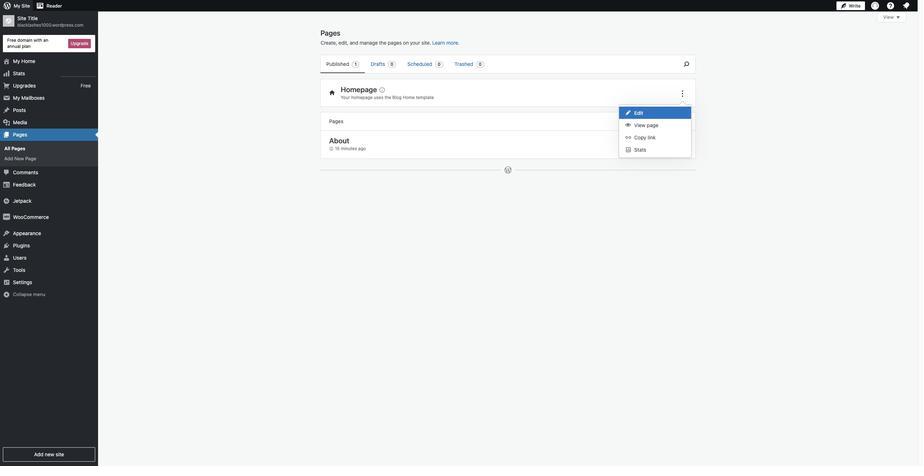 Task type: describe. For each thing, give the bounding box(es) containing it.
manage your notifications image
[[902, 1, 911, 10]]

woocommerce
[[13, 214, 49, 220]]

upgrades
[[13, 82, 36, 89]]

my home link
[[0, 55, 98, 67]]

stats link
[[0, 67, 98, 80]]

on
[[403, 40, 409, 46]]

upgrade
[[71, 41, 88, 46]]

feedback link
[[0, 179, 98, 191]]

reader link
[[33, 0, 65, 12]]

all
[[4, 146, 10, 151]]

users
[[13, 255, 26, 261]]

page
[[25, 156, 36, 162]]

appearance link
[[0, 228, 98, 240]]

my for my mailboxes
[[13, 95, 20, 101]]

feedback
[[13, 182, 36, 188]]

users link
[[0, 252, 98, 264]]

pages link
[[0, 129, 98, 141]]

pages up new
[[11, 146, 25, 151]]

new for site
[[45, 452, 54, 458]]

menu
[[33, 292, 45, 298]]

menu inside main content
[[321, 55, 674, 73]]

my site
[[14, 3, 30, 9]]

pages up about link
[[329, 118, 344, 124]]

edit link
[[619, 107, 692, 119]]

my site link
[[0, 0, 33, 12]]

learn more link
[[432, 40, 458, 46]]

view for view
[[884, 14, 894, 20]]

collapse menu
[[13, 292, 45, 298]]

my mailboxes link
[[0, 92, 98, 104]]

domain
[[17, 38, 32, 43]]

1
[[355, 62, 357, 67]]

your
[[410, 40, 420, 46]]

collapse
[[13, 292, 32, 298]]

title
[[28, 15, 38, 21]]

manage
[[360, 40, 378, 46]]

about link
[[329, 137, 350, 145]]

with
[[34, 38, 42, 43]]

template
[[416, 95, 434, 100]]

my for my site
[[14, 3, 20, 9]]

site.
[[422, 40, 431, 46]]

new for page
[[665, 119, 673, 124]]

collapse menu link
[[0, 289, 98, 301]]

help image
[[887, 1, 895, 10]]

stats button
[[619, 144, 692, 156]]

copy
[[635, 135, 647, 141]]

view button
[[878, 12, 907, 22]]

and
[[350, 40, 358, 46]]

open search image
[[678, 60, 696, 69]]

blog
[[393, 95, 402, 100]]

plugins
[[13, 243, 30, 249]]

15 minutes ago link
[[329, 146, 370, 152]]

add new page link
[[0, 154, 98, 164]]

appearance
[[13, 231, 41, 237]]

site title blacklashes1000.wordpress.com
[[17, 15, 83, 28]]

scheduled
[[408, 61, 432, 67]]

posts
[[13, 107, 26, 113]]

.
[[458, 40, 460, 46]]

my for my home
[[13, 58, 20, 64]]

minutes
[[341, 146, 357, 152]]

plugins link
[[0, 240, 98, 252]]

all pages link
[[0, 143, 98, 154]]

1 vertical spatial the
[[385, 95, 391, 100]]

add new page
[[4, 156, 36, 162]]

copy link
[[635, 135, 656, 141]]

stats inside button
[[635, 147, 647, 153]]

about
[[329, 137, 350, 145]]

comments
[[13, 170, 38, 176]]

add new page
[[655, 119, 684, 124]]

media
[[13, 119, 27, 125]]

posts link
[[0, 104, 98, 116]]

0 vertical spatial site
[[22, 3, 30, 9]]

home inside main content
[[403, 95, 415, 100]]

your
[[341, 95, 350, 100]]

closed image
[[897, 16, 900, 19]]

free for free domain with an annual plan
[[7, 38, 16, 43]]

settings
[[13, 280, 32, 286]]

pages create, edit, and manage the pages on your site. learn more .
[[321, 29, 460, 46]]

reader
[[47, 3, 62, 9]]

learn more
[[432, 40, 458, 46]]

15 minutes ago
[[335, 146, 366, 152]]

highest hourly views 0 image
[[61, 72, 95, 77]]

view for view page
[[635, 122, 646, 128]]



Task type: vqa. For each thing, say whether or not it's contained in the screenshot.


Task type: locate. For each thing, give the bounding box(es) containing it.
comments link
[[0, 167, 98, 179]]

homepage link
[[341, 85, 388, 94]]

0 vertical spatial stats
[[13, 70, 25, 76]]

free for free
[[81, 82, 91, 89]]

homepage
[[341, 85, 377, 94]]

create,
[[321, 40, 337, 46]]

tools
[[13, 267, 25, 273]]

0 vertical spatial the
[[379, 40, 387, 46]]

img image left woocommerce
[[3, 214, 10, 221]]

img image for jetpack
[[3, 198, 10, 205]]

edit,
[[339, 40, 349, 46]]

3 0 from the left
[[479, 62, 482, 67]]

1 horizontal spatial view
[[884, 14, 894, 20]]

0 vertical spatial view
[[884, 14, 894, 20]]

1 vertical spatial view
[[635, 122, 646, 128]]

home
[[21, 58, 35, 64], [403, 95, 415, 100]]

view inside "button"
[[884, 14, 894, 20]]

0 right 'scheduled'
[[438, 62, 441, 67]]

tools link
[[0, 264, 98, 277]]

1 horizontal spatial 0
[[438, 62, 441, 67]]

img image left jetpack
[[3, 198, 10, 205]]

new
[[14, 156, 24, 162]]

img image inside woocommerce link
[[3, 214, 10, 221]]

my down annual plan
[[13, 58, 20, 64]]

1 vertical spatial menu
[[619, 105, 692, 158]]

None search field
[[678, 55, 696, 73]]

0 vertical spatial menu
[[321, 55, 674, 73]]

view up copy
[[635, 122, 646, 128]]

page inside view page button
[[647, 122, 659, 128]]

1 vertical spatial home
[[403, 95, 415, 100]]

pages
[[321, 29, 341, 37], [329, 118, 344, 124], [13, 132, 27, 138], [11, 146, 25, 151]]

site inside site title blacklashes1000.wordpress.com
[[17, 15, 26, 21]]

1 horizontal spatial home
[[403, 95, 415, 100]]

1 vertical spatial site
[[17, 15, 26, 21]]

1 vertical spatial my
[[13, 58, 20, 64]]

menu
[[321, 55, 674, 73], [619, 105, 692, 158]]

2 vertical spatial add
[[34, 452, 43, 458]]

0 vertical spatial img image
[[3, 198, 10, 205]]

0 horizontal spatial page
[[647, 122, 659, 128]]

0 horizontal spatial view
[[635, 122, 646, 128]]

published
[[327, 61, 349, 67]]

page down toggle menu icon
[[674, 119, 684, 124]]

link
[[648, 135, 656, 141]]

1 horizontal spatial stats
[[635, 147, 647, 153]]

ago
[[358, 146, 366, 152]]

site up title
[[22, 3, 30, 9]]

add for add new site
[[34, 452, 43, 458]]

0
[[391, 62, 394, 67], [438, 62, 441, 67], [479, 62, 482, 67]]

2 vertical spatial my
[[13, 95, 20, 101]]

my up posts at top left
[[13, 95, 20, 101]]

new up copy link button
[[665, 119, 673, 124]]

0 horizontal spatial free
[[7, 38, 16, 43]]

toggle menu image
[[679, 89, 687, 98]]

none search field inside main content
[[678, 55, 696, 73]]

home right 'blog'
[[403, 95, 415, 100]]

the left 'blog'
[[385, 95, 391, 100]]

jetpack link
[[0, 195, 98, 207]]

0 for drafts
[[391, 62, 394, 67]]

2 horizontal spatial add
[[655, 119, 663, 124]]

tooltip
[[615, 101, 692, 158]]

1 vertical spatial free
[[81, 82, 91, 89]]

menu containing edit
[[619, 105, 692, 158]]

pages down the "media"
[[13, 132, 27, 138]]

trashed
[[455, 61, 474, 67]]

stats down copy
[[635, 147, 647, 153]]

woocommerce link
[[0, 211, 98, 224]]

main content containing pages
[[321, 12, 907, 181]]

your homepage uses the blog home template
[[341, 95, 434, 100]]

the
[[379, 40, 387, 46], [385, 95, 391, 100]]

pages inside pages create, edit, and manage the pages on your site. learn more .
[[321, 29, 341, 37]]

1 vertical spatial new
[[45, 452, 54, 458]]

the inside pages create, edit, and manage the pages on your site. learn more .
[[379, 40, 387, 46]]

page inside add new page link
[[674, 119, 684, 124]]

main content
[[321, 12, 907, 181]]

mailboxes
[[21, 95, 45, 101]]

add
[[655, 119, 663, 124], [4, 156, 13, 162], [34, 452, 43, 458]]

home down annual plan
[[21, 58, 35, 64]]

free down highest hourly views 0 'image'
[[81, 82, 91, 89]]

free domain with an annual plan
[[7, 38, 48, 49]]

all pages
[[4, 146, 25, 151]]

blacklashes1000.wordpress.com
[[17, 22, 83, 28]]

new inside main content
[[665, 119, 673, 124]]

2 horizontal spatial 0
[[479, 62, 482, 67]]

1 horizontal spatial new
[[665, 119, 673, 124]]

upgrade button
[[68, 39, 91, 48]]

15
[[335, 146, 340, 152]]

0 vertical spatial free
[[7, 38, 16, 43]]

uses
[[374, 95, 384, 100]]

0 vertical spatial add
[[655, 119, 663, 124]]

1 vertical spatial add
[[4, 156, 13, 162]]

1 horizontal spatial free
[[81, 82, 91, 89]]

0 vertical spatial new
[[665, 119, 673, 124]]

0 for trashed
[[479, 62, 482, 67]]

site left title
[[17, 15, 26, 21]]

my profile image
[[872, 2, 880, 10]]

img image
[[3, 198, 10, 205], [3, 214, 10, 221]]

1 horizontal spatial page
[[674, 119, 684, 124]]

page
[[674, 119, 684, 124], [647, 122, 659, 128]]

0 horizontal spatial new
[[45, 452, 54, 458]]

1 horizontal spatial add
[[34, 452, 43, 458]]

add for add new page
[[4, 156, 13, 162]]

free inside free domain with an annual plan
[[7, 38, 16, 43]]

page up link in the right of the page
[[647, 122, 659, 128]]

jetpack
[[13, 198, 31, 204]]

0 right trashed
[[479, 62, 482, 67]]

free up annual plan
[[7, 38, 16, 43]]

pages
[[388, 40, 402, 46]]

menu containing published
[[321, 55, 674, 73]]

free
[[7, 38, 16, 43], [81, 82, 91, 89]]

view left closed image
[[884, 14, 894, 20]]

0 horizontal spatial 0
[[391, 62, 394, 67]]

0 horizontal spatial stats
[[13, 70, 25, 76]]

view
[[884, 14, 894, 20], [635, 122, 646, 128]]

0 horizontal spatial home
[[21, 58, 35, 64]]

add new site link
[[3, 448, 95, 463]]

0 right drafts
[[391, 62, 394, 67]]

site
[[22, 3, 30, 9], [17, 15, 26, 21]]

write link
[[837, 0, 866, 12]]

view page
[[635, 122, 659, 128]]

my home
[[13, 58, 35, 64]]

0 horizontal spatial add
[[4, 156, 13, 162]]

site
[[56, 452, 64, 458]]

drafts
[[371, 61, 385, 67]]

add new page link
[[652, 117, 687, 127]]

stats
[[13, 70, 25, 76], [635, 147, 647, 153]]

tooltip containing edit
[[615, 101, 692, 158]]

add new site
[[34, 452, 64, 458]]

an
[[43, 38, 48, 43]]

copy link button
[[619, 131, 692, 144]]

0 vertical spatial my
[[14, 3, 20, 9]]

stats down my home
[[13, 70, 25, 76]]

my
[[14, 3, 20, 9], [13, 58, 20, 64], [13, 95, 20, 101]]

1 vertical spatial stats
[[635, 147, 647, 153]]

view inside button
[[635, 122, 646, 128]]

add inside main content
[[655, 119, 663, 124]]

0 for scheduled
[[438, 62, 441, 67]]

1 vertical spatial img image
[[3, 214, 10, 221]]

my mailboxes
[[13, 95, 45, 101]]

1 img image from the top
[[3, 198, 10, 205]]

settings link
[[0, 277, 98, 289]]

edit
[[635, 110, 644, 116]]

my left reader link
[[14, 3, 20, 9]]

write
[[849, 3, 861, 9]]

stats inside 'link'
[[13, 70, 25, 76]]

1 0 from the left
[[391, 62, 394, 67]]

media link
[[0, 116, 98, 129]]

2 0 from the left
[[438, 62, 441, 67]]

0 vertical spatial home
[[21, 58, 35, 64]]

the left pages
[[379, 40, 387, 46]]

new left site
[[45, 452, 54, 458]]

pages up create,
[[321, 29, 341, 37]]

2 img image from the top
[[3, 214, 10, 221]]

view page button
[[619, 119, 692, 131]]

more information image
[[379, 86, 385, 93]]

img image inside jetpack link
[[3, 198, 10, 205]]

img image for woocommerce
[[3, 214, 10, 221]]

homepage
[[351, 95, 373, 100]]

add for add new page
[[655, 119, 663, 124]]



